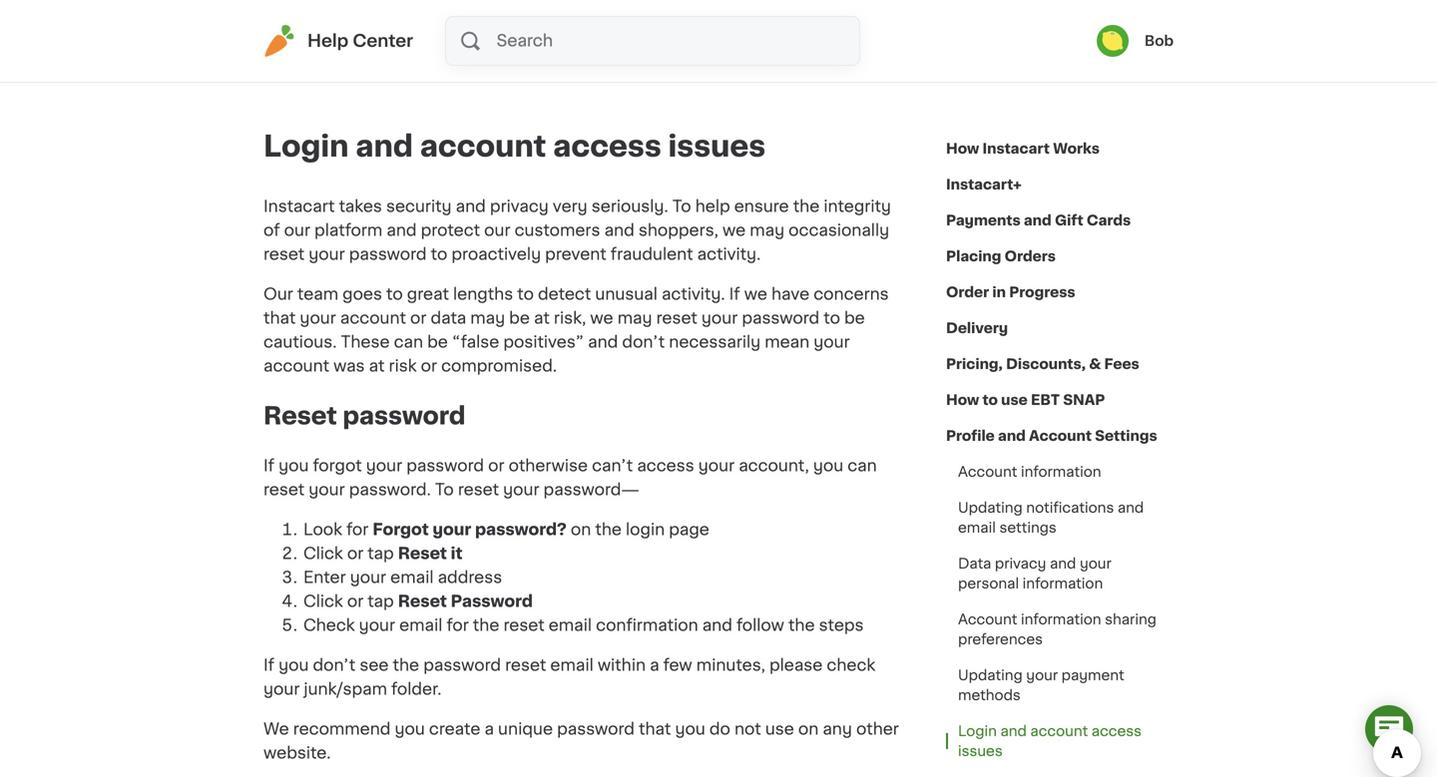 Task type: describe. For each thing, give the bounding box(es) containing it.
proactively
[[451, 246, 541, 262]]

account up security
[[420, 132, 546, 161]]

updating notifications and email settings link
[[946, 490, 1174, 546]]

your up see
[[359, 618, 395, 634]]

don't inside 'our team goes to great lengths to detect unusual activity. if we have concerns that your account or data may be at risk, we may reset your password to be cautious. these can be "false positives" and don't necessarily mean your account was at risk or compromised.'
[[622, 334, 665, 350]]

customers
[[515, 223, 600, 239]]

we recommend you create a unique password that you do not use on any other website.
[[263, 721, 899, 761]]

data
[[958, 557, 991, 571]]

check
[[303, 618, 355, 634]]

0 horizontal spatial be
[[427, 334, 448, 350]]

if for if you don't see the password reset email within a few minutes, please check your junk/spam folder.
[[263, 657, 274, 673]]

positives"
[[503, 334, 584, 350]]

you right account,
[[813, 458, 843, 474]]

to left detect
[[517, 286, 534, 302]]

do
[[709, 721, 730, 737]]

your inside data privacy and your personal information
[[1080, 557, 1112, 571]]

and up minutes,
[[702, 618, 732, 634]]

may inside instacart takes security and privacy very seriously. to help ensure the integrity of our platform and protect our customers and shoppers, we may occasionally reset your password to proactively prevent fraudulent activity.
[[750, 223, 785, 239]]

2 vertical spatial we
[[590, 310, 613, 326]]

instacart+
[[946, 178, 1022, 192]]

or right risk on the top
[[421, 358, 437, 374]]

activity. inside instacart takes security and privacy very seriously. to help ensure the integrity of our platform and protect our customers and shoppers, we may occasionally reset your password to proactively prevent fraudulent activity.
[[697, 246, 761, 262]]

information for account information
[[1021, 465, 1101, 479]]

cards
[[1087, 214, 1131, 228]]

otherwise
[[509, 458, 588, 474]]

account up these
[[340, 310, 406, 326]]

create
[[429, 721, 480, 737]]

your up the necessarily
[[701, 310, 738, 326]]

prevent
[[545, 246, 607, 262]]

settings
[[1095, 429, 1157, 443]]

login
[[626, 522, 665, 538]]

1 vertical spatial at
[[369, 358, 385, 374]]

0 vertical spatial instacart
[[983, 142, 1050, 156]]

email down click or tap reset password
[[399, 618, 443, 634]]

password
[[451, 594, 533, 610]]

that inside 'our team goes to great lengths to detect unusual activity. if we have concerns that your account or data may be at risk, we may reset your password to be cautious. these can be "false positives" and don't necessarily mean your account was at risk or compromised.'
[[263, 310, 296, 326]]

can inside the if you forgot your password or otherwise can't access your account, you can reset your password. to reset your password—
[[848, 458, 877, 474]]

1 vertical spatial issues
[[958, 744, 1003, 758]]

of
[[263, 223, 280, 239]]

very
[[553, 199, 588, 215]]

confirmation
[[596, 618, 698, 634]]

data privacy and your personal information
[[958, 557, 1112, 591]]

recommend
[[293, 721, 391, 737]]

if you forgot your password or otherwise can't access your account, you can reset your password. to reset your password—
[[263, 458, 877, 498]]

discounts,
[[1006, 357, 1086, 371]]

0 horizontal spatial login
[[263, 132, 349, 161]]

password inside if you don't see the password reset email within a few minutes, please check your junk/spam folder.
[[423, 657, 501, 673]]

updating notifications and email settings
[[958, 501, 1144, 535]]

password down risk on the top
[[343, 404, 466, 428]]

instacart image
[[263, 25, 295, 57]]

a inside if you don't see the password reset email within a few minutes, please check your junk/spam folder.
[[650, 657, 659, 673]]

your inside updating your payment methods
[[1026, 669, 1058, 683]]

few
[[663, 657, 692, 673]]

profile
[[946, 429, 995, 443]]

account inside login and account access issues
[[1030, 725, 1088, 738]]

your right mean
[[814, 334, 850, 350]]

the inside the look for forgot your password? on the login page click or tap reset it enter your email address
[[595, 522, 622, 538]]

platform
[[314, 223, 383, 239]]

instacart inside instacart takes security and privacy very seriously. to help ensure the integrity of our platform and protect our customers and shoppers, we may occasionally reset your password to proactively prevent fraudulent activity.
[[263, 199, 335, 215]]

email up if you don't see the password reset email within a few minutes, please check your junk/spam folder.
[[549, 618, 592, 634]]

for inside the look for forgot your password? on the login page click or tap reset it enter your email address
[[346, 522, 369, 538]]

instacart takes security and privacy very seriously. to help ensure the integrity of our platform and protect our customers and shoppers, we may occasionally reset your password to proactively prevent fraudulent activity.
[[263, 199, 891, 262]]

password inside 'our team goes to great lengths to detect unusual activity. if we have concerns that your account or data may be at risk, we may reset your password to be cautious. these can be "false positives" and don't necessarily mean your account was at risk or compromised.'
[[742, 310, 820, 326]]

works
[[1053, 142, 1100, 156]]

how to use ebt snap link
[[946, 382, 1105, 418]]

password—
[[543, 482, 640, 498]]

help center
[[307, 32, 413, 49]]

forgot
[[313, 458, 362, 474]]

click inside the look for forgot your password? on the login page click or tap reset it enter your email address
[[303, 546, 343, 562]]

account down the cautious.
[[263, 358, 329, 374]]

and inside profile and account settings link
[[998, 429, 1026, 443]]

account for account information sharing preferences
[[958, 613, 1017, 627]]

password.
[[349, 482, 431, 498]]

you down folder.
[[395, 721, 425, 737]]

login inside login and account access issues link
[[958, 725, 997, 738]]

reset password
[[263, 404, 466, 428]]

it
[[451, 546, 463, 562]]

2 tap from the top
[[368, 594, 394, 610]]

email inside if you don't see the password reset email within a few minutes, please check your junk/spam folder.
[[550, 657, 594, 673]]

placing orders
[[946, 249, 1056, 263]]

your down forgot
[[309, 482, 345, 498]]

1 horizontal spatial login and account access issues
[[958, 725, 1142, 758]]

minutes,
[[696, 657, 765, 673]]

was
[[333, 358, 365, 374]]

settings
[[999, 521, 1057, 535]]

and down seriously.
[[604, 223, 634, 239]]

check your email for the reset email confirmation and follow the steps
[[303, 618, 864, 634]]

risk,
[[554, 310, 586, 326]]

ensure
[[734, 199, 789, 215]]

your up it
[[433, 522, 471, 538]]

account information sharing preferences
[[958, 613, 1157, 647]]

you left do
[[675, 721, 705, 737]]

fraudulent
[[611, 246, 693, 262]]

order in progress link
[[946, 274, 1075, 310]]

and inside 'payments and gift cards' link
[[1024, 214, 1052, 228]]

how instacart works
[[946, 142, 1100, 156]]

privacy inside instacart takes security and privacy very seriously. to help ensure the integrity of our platform and protect our customers and shoppers, we may occasionally reset your password to proactively prevent fraudulent activity.
[[490, 199, 549, 215]]

0 vertical spatial access
[[553, 132, 661, 161]]

on inside we recommend you create a unique password that you do not use on any other website.
[[798, 721, 819, 737]]

and up 'takes' at the top of page
[[356, 132, 413, 161]]

help center link
[[263, 25, 413, 57]]

reset inside if you don't see the password reset email within a few minutes, please check your junk/spam folder.
[[505, 657, 546, 673]]

progress
[[1009, 285, 1075, 299]]

your right enter on the left
[[350, 570, 386, 586]]

necessarily
[[669, 334, 761, 350]]

and inside data privacy and your personal information
[[1050, 557, 1076, 571]]

in
[[992, 285, 1006, 299]]

"false
[[452, 334, 499, 350]]

payments
[[946, 214, 1021, 228]]

delivery link
[[946, 310, 1008, 346]]

bob
[[1145, 34, 1174, 48]]

bob link
[[1097, 25, 1174, 57]]

login and account access issues link
[[946, 714, 1174, 769]]

address
[[438, 570, 502, 586]]

your inside if you don't see the password reset email within a few minutes, please check your junk/spam folder.
[[263, 681, 300, 697]]

password inside instacart takes security and privacy very seriously. to help ensure the integrity of our platform and protect our customers and shoppers, we may occasionally reset your password to proactively prevent fraudulent activity.
[[349, 246, 427, 262]]

fees
[[1104, 357, 1139, 371]]

or down great
[[410, 310, 426, 326]]

2 horizontal spatial be
[[844, 310, 865, 326]]

1 horizontal spatial may
[[617, 310, 652, 326]]

your inside instacart takes security and privacy very seriously. to help ensure the integrity of our platform and protect our customers and shoppers, we may occasionally reset your password to proactively prevent fraudulent activity.
[[309, 246, 345, 262]]

pricing, discounts, & fees
[[946, 357, 1139, 371]]

lengths
[[453, 286, 513, 302]]

reset down password
[[503, 618, 545, 634]]

account,
[[739, 458, 809, 474]]

if for if you forgot your password or otherwise can't access your account, you can reset your password. to reset your password—
[[263, 458, 274, 474]]

information for account information sharing preferences
[[1021, 613, 1101, 627]]

tap inside the look for forgot your password? on the login page click or tap reset it enter your email address
[[368, 546, 394, 562]]

preferences
[[958, 633, 1043, 647]]

integrity
[[824, 199, 891, 215]]

check
[[827, 657, 875, 673]]

can inside 'our team goes to great lengths to detect unusual activity. if we have concerns that your account or data may be at risk, we may reset your password to be cautious. these can be "false positives" and don't necessarily mean your account was at risk or compromised.'
[[394, 334, 423, 350]]

junk/spam
[[304, 681, 387, 697]]

help
[[307, 32, 349, 49]]

please
[[769, 657, 823, 673]]

and inside 'our team goes to great lengths to detect unusual activity. if we have concerns that your account or data may be at risk, we may reset your password to be cautious. these can be "false positives" and don't necessarily mean your account was at risk or compromised.'
[[588, 334, 618, 350]]

seriously.
[[592, 199, 668, 215]]

other
[[856, 721, 899, 737]]

compromised.
[[441, 358, 557, 374]]

concerns
[[814, 286, 889, 302]]



Task type: locate. For each thing, give the bounding box(es) containing it.
we
[[722, 223, 746, 239], [744, 286, 767, 302], [590, 310, 613, 326]]

information inside data privacy and your personal information
[[1023, 577, 1103, 591]]

1 vertical spatial for
[[447, 618, 469, 634]]

for
[[346, 522, 369, 538], [447, 618, 469, 634]]

0 vertical spatial tap
[[368, 546, 394, 562]]

a inside we recommend you create a unique password that you do not use on any other website.
[[485, 721, 494, 737]]

account information
[[958, 465, 1101, 479]]

1 horizontal spatial be
[[509, 310, 530, 326]]

personal
[[958, 577, 1019, 591]]

if up the necessarily
[[729, 286, 740, 302]]

1 horizontal spatial privacy
[[995, 557, 1046, 571]]

a left few
[[650, 657, 659, 673]]

0 horizontal spatial can
[[394, 334, 423, 350]]

or down password.
[[347, 546, 363, 562]]

1 vertical spatial privacy
[[995, 557, 1046, 571]]

data privacy and your personal information link
[[946, 546, 1174, 602]]

1 updating from the top
[[958, 501, 1023, 515]]

to right goes
[[386, 286, 403, 302]]

be down the data
[[427, 334, 448, 350]]

can't
[[592, 458, 633, 474]]

use inside we recommend you create a unique password that you do not use on any other website.
[[765, 721, 794, 737]]

1 vertical spatial to
[[435, 482, 454, 498]]

risk
[[389, 358, 417, 374]]

login
[[263, 132, 349, 161], [958, 725, 997, 738]]

1 vertical spatial updating
[[958, 669, 1023, 683]]

your left account,
[[698, 458, 735, 474]]

be up positives"
[[509, 310, 530, 326]]

2 how from the top
[[946, 393, 979, 407]]

privacy
[[490, 199, 549, 215], [995, 557, 1046, 571]]

password inside the if you forgot your password or otherwise can't access your account, you can reset your password. to reset your password—
[[406, 458, 484, 474]]

1 vertical spatial access
[[637, 458, 694, 474]]

reset up the necessarily
[[656, 310, 697, 326]]

order in progress
[[946, 285, 1075, 299]]

Search search field
[[495, 17, 859, 65]]

0 horizontal spatial a
[[485, 721, 494, 737]]

tap
[[368, 546, 394, 562], [368, 594, 394, 610]]

reset down forgot
[[398, 546, 447, 562]]

0 horizontal spatial our
[[284, 223, 310, 239]]

1 horizontal spatial login
[[958, 725, 997, 738]]

a right create
[[485, 721, 494, 737]]

0 vertical spatial information
[[1021, 465, 1101, 479]]

if inside if you don't see the password reset email within a few minutes, please check your junk/spam folder.
[[263, 657, 274, 673]]

how
[[946, 142, 979, 156], [946, 393, 979, 407]]

our
[[263, 286, 293, 302]]

your down 'updating notifications and email settings' link
[[1080, 557, 1112, 571]]

access inside the if you forgot your password or otherwise can't access your account, you can reset your password. to reset your password—
[[637, 458, 694, 474]]

activity. down help
[[697, 246, 761, 262]]

that
[[263, 310, 296, 326], [639, 721, 671, 737]]

information up account information sharing preferences link
[[1023, 577, 1103, 591]]

1 horizontal spatial for
[[447, 618, 469, 634]]

and
[[356, 132, 413, 161], [456, 199, 486, 215], [1024, 214, 1052, 228], [387, 223, 417, 239], [604, 223, 634, 239], [588, 334, 618, 350], [998, 429, 1026, 443], [1118, 501, 1144, 515], [1050, 557, 1076, 571], [702, 618, 732, 634], [1000, 725, 1027, 738]]

instacart+ link
[[946, 167, 1022, 203]]

access
[[553, 132, 661, 161], [637, 458, 694, 474], [1092, 725, 1142, 738]]

0 vertical spatial at
[[534, 310, 550, 326]]

1 horizontal spatial our
[[484, 223, 510, 239]]

password up mean
[[742, 310, 820, 326]]

reset
[[263, 404, 337, 428], [398, 546, 447, 562], [398, 594, 447, 610]]

2 vertical spatial reset
[[398, 594, 447, 610]]

2 updating from the top
[[958, 669, 1023, 683]]

email up data
[[958, 521, 996, 535]]

if left forgot
[[263, 458, 274, 474]]

login and account access issues
[[263, 132, 766, 161], [958, 725, 1142, 758]]

how for how instacart works
[[946, 142, 979, 156]]

1 horizontal spatial at
[[534, 310, 550, 326]]

access down payment
[[1092, 725, 1142, 738]]

your up we
[[263, 681, 300, 697]]

1 click from the top
[[303, 546, 343, 562]]

activity. inside 'our team goes to great lengths to detect unusual activity. if we have concerns that your account or data may be at risk, we may reset your password to be cautious. these can be "false positives" and don't necessarily mean your account was at risk or compromised.'
[[662, 286, 725, 302]]

you
[[279, 458, 309, 474], [813, 458, 843, 474], [279, 657, 309, 673], [395, 721, 425, 737], [675, 721, 705, 737]]

forgot
[[373, 522, 429, 538]]

protect
[[421, 223, 480, 239]]

account for account information
[[958, 465, 1017, 479]]

1 vertical spatial tap
[[368, 594, 394, 610]]

1 vertical spatial don't
[[313, 657, 356, 673]]

follow
[[736, 618, 784, 634]]

0 vertical spatial login and account access issues
[[263, 132, 766, 161]]

and left the gift
[[1024, 214, 1052, 228]]

0 vertical spatial updating
[[958, 501, 1023, 515]]

1 vertical spatial click
[[303, 594, 343, 610]]

1 vertical spatial reset
[[398, 546, 447, 562]]

1 vertical spatial that
[[639, 721, 671, 737]]

1 horizontal spatial don't
[[622, 334, 665, 350]]

2 vertical spatial information
[[1021, 613, 1101, 627]]

you inside if you don't see the password reset email within a few minutes, please check your junk/spam folder.
[[279, 657, 309, 673]]

1 vertical spatial login and account access issues
[[958, 725, 1142, 758]]

0 horizontal spatial privacy
[[490, 199, 549, 215]]

2 horizontal spatial may
[[750, 223, 785, 239]]

1 tap from the top
[[368, 546, 394, 562]]

0 horizontal spatial at
[[369, 358, 385, 374]]

click
[[303, 546, 343, 562], [303, 594, 343, 610]]

privacy down settings
[[995, 557, 1046, 571]]

0 vertical spatial if
[[729, 286, 740, 302]]

data
[[431, 310, 466, 326]]

steps
[[819, 618, 864, 634]]

0 vertical spatial we
[[722, 223, 746, 239]]

folder.
[[391, 681, 442, 697]]

gift
[[1055, 214, 1083, 228]]

use left ebt
[[1001, 393, 1028, 407]]

0 vertical spatial issues
[[668, 132, 766, 161]]

0 horizontal spatial may
[[470, 310, 505, 326]]

click or tap reset password
[[303, 594, 533, 610]]

access up seriously.
[[553, 132, 661, 161]]

orders
[[1005, 249, 1056, 263]]

pricing,
[[946, 357, 1003, 371]]

password?
[[475, 522, 567, 538]]

1 vertical spatial login
[[958, 725, 997, 738]]

1 vertical spatial activity.
[[662, 286, 725, 302]]

account down updating your payment methods link
[[1030, 725, 1088, 738]]

the left login
[[595, 522, 622, 538]]

0 vertical spatial login
[[263, 132, 349, 161]]

1 vertical spatial a
[[485, 721, 494, 737]]

account information link
[[946, 454, 1113, 490]]

use right not
[[765, 721, 794, 737]]

0 vertical spatial privacy
[[490, 199, 549, 215]]

updating for methods
[[958, 669, 1023, 683]]

1 vertical spatial information
[[1023, 577, 1103, 591]]

can right account,
[[848, 458, 877, 474]]

account inside account information sharing preferences
[[958, 613, 1017, 627]]

our
[[284, 223, 310, 239], [484, 223, 510, 239]]

sharing
[[1105, 613, 1157, 627]]

to right password.
[[435, 482, 454, 498]]

2 vertical spatial if
[[263, 657, 274, 673]]

order
[[946, 285, 989, 299]]

we inside instacart takes security and privacy very seriously. to help ensure the integrity of our platform and protect our customers and shoppers, we may occasionally reset your password to proactively prevent fraudulent activity.
[[722, 223, 746, 239]]

occasionally
[[789, 223, 889, 239]]

1 vertical spatial if
[[263, 458, 274, 474]]

help
[[695, 199, 730, 215]]

may down unusual
[[617, 310, 652, 326]]

can up risk on the top
[[394, 334, 423, 350]]

1 how from the top
[[946, 142, 979, 156]]

0 vertical spatial that
[[263, 310, 296, 326]]

0 vertical spatial on
[[571, 522, 591, 538]]

team
[[297, 286, 338, 302]]

how instacart works link
[[946, 131, 1100, 167]]

and down unusual
[[588, 334, 618, 350]]

and up the protect
[[456, 199, 486, 215]]

1 horizontal spatial instacart
[[983, 142, 1050, 156]]

1 horizontal spatial that
[[639, 721, 671, 737]]

updating up settings
[[958, 501, 1023, 515]]

2 click from the top
[[303, 594, 343, 610]]

and down 'updating notifications and email settings' link
[[1050, 557, 1076, 571]]

updating your payment methods link
[[946, 658, 1174, 714]]

reset inside instacart takes security and privacy very seriously. to help ensure the integrity of our platform and protect our customers and shoppers, we may occasionally reset your password to proactively prevent fraudulent activity.
[[263, 246, 305, 262]]

0 vertical spatial to
[[672, 199, 691, 215]]

unusual
[[595, 286, 658, 302]]

0 horizontal spatial that
[[263, 310, 296, 326]]

may down ensure
[[750, 223, 785, 239]]

email up click or tap reset password
[[390, 570, 434, 586]]

within
[[598, 657, 646, 673]]

security
[[386, 199, 452, 215]]

the inside instacart takes security and privacy very seriously. to help ensure the integrity of our platform and protect our customers and shoppers, we may occasionally reset your password to proactively prevent fraudulent activity.
[[793, 199, 820, 215]]

1 vertical spatial account
[[958, 465, 1017, 479]]

for down password
[[447, 618, 469, 634]]

or left "otherwise"
[[488, 458, 504, 474]]

that left do
[[639, 721, 671, 737]]

reset inside 'our team goes to great lengths to detect unusual activity. if we have concerns that your account or data may be at risk, we may reset your password to be cautious. these can be "false positives" and don't necessarily mean your account was at risk or compromised.'
[[656, 310, 697, 326]]

0 vertical spatial reset
[[263, 404, 337, 428]]

login down methods
[[958, 725, 997, 738]]

our team goes to great lengths to detect unusual activity. if we have concerns that your account or data may be at risk, we may reset your password to be cautious. these can be "false positives" and don't necessarily mean your account was at risk or compromised.
[[263, 286, 889, 374]]

to down the protect
[[431, 246, 447, 262]]

0 vertical spatial account
[[1029, 429, 1092, 443]]

or inside the look for forgot your password? on the login page click or tap reset it enter your email address
[[347, 546, 363, 562]]

&
[[1089, 357, 1101, 371]]

1 our from the left
[[284, 223, 310, 239]]

0 vertical spatial use
[[1001, 393, 1028, 407]]

password inside we recommend you create a unique password that you do not use on any other website.
[[557, 721, 635, 737]]

updating your payment methods
[[958, 669, 1124, 703]]

reset up look
[[263, 482, 305, 498]]

have
[[771, 286, 810, 302]]

to
[[672, 199, 691, 215], [435, 482, 454, 498]]

to inside instacart takes security and privacy very seriously. to help ensure the integrity of our platform and protect our customers and shoppers, we may occasionally reset your password to proactively prevent fraudulent activity.
[[672, 199, 691, 215]]

reset down address
[[398, 594, 447, 610]]

instacart up of
[[263, 199, 335, 215]]

be
[[509, 310, 530, 326], [844, 310, 865, 326], [427, 334, 448, 350]]

placing orders link
[[946, 239, 1056, 274]]

0 horizontal spatial use
[[765, 721, 794, 737]]

may down lengths
[[470, 310, 505, 326]]

to down concerns
[[824, 310, 840, 326]]

at up positives"
[[534, 310, 550, 326]]

1 horizontal spatial to
[[672, 199, 691, 215]]

account
[[1029, 429, 1092, 443], [958, 465, 1017, 479], [958, 613, 1017, 627]]

0 horizontal spatial instacart
[[263, 199, 335, 215]]

the down password
[[473, 618, 499, 634]]

great
[[407, 286, 449, 302]]

detect
[[538, 286, 591, 302]]

instacart up the instacart+
[[983, 142, 1050, 156]]

2 vertical spatial account
[[958, 613, 1017, 627]]

information down data privacy and your personal information link
[[1021, 613, 1101, 627]]

1 horizontal spatial use
[[1001, 393, 1028, 407]]

your up password.
[[366, 458, 402, 474]]

1 horizontal spatial issues
[[958, 744, 1003, 758]]

0 horizontal spatial on
[[571, 522, 591, 538]]

that inside we recommend you create a unique password that you do not use on any other website.
[[639, 721, 671, 737]]

page
[[669, 522, 709, 538]]

for right look
[[346, 522, 369, 538]]

2 vertical spatial access
[[1092, 725, 1142, 738]]

and down security
[[387, 223, 417, 239]]

on left any
[[798, 721, 819, 737]]

login and account access issues up very
[[263, 132, 766, 161]]

you left forgot
[[279, 458, 309, 474]]

methods
[[958, 689, 1021, 703]]

cautious.
[[263, 334, 337, 350]]

if up we
[[263, 657, 274, 673]]

and inside updating notifications and email settings
[[1118, 501, 1144, 515]]

updating for email
[[958, 501, 1023, 515]]

updating inside updating your payment methods
[[958, 669, 1023, 683]]

account up preferences
[[958, 613, 1017, 627]]

or up 'check'
[[347, 594, 363, 610]]

login up 'takes' at the top of page
[[263, 132, 349, 161]]

password down platform
[[349, 246, 427, 262]]

0 vertical spatial how
[[946, 142, 979, 156]]

if inside the if you forgot your password or otherwise can't access your account, you can reset your password. to reset your password—
[[263, 458, 274, 474]]

reset up the password?
[[458, 482, 499, 498]]

if inside 'our team goes to great lengths to detect unusual activity. if we have concerns that your account or data may be at risk, we may reset your password to be cautious. these can be "false positives" and don't necessarily mean your account was at risk or compromised.'
[[729, 286, 740, 302]]

on down password—
[[571, 522, 591, 538]]

email
[[958, 521, 996, 535], [390, 570, 434, 586], [399, 618, 443, 634], [549, 618, 592, 634], [550, 657, 594, 673]]

information inside account information sharing preferences
[[1021, 613, 1101, 627]]

reset down of
[[263, 246, 305, 262]]

password down if you don't see the password reset email within a few minutes, please check your junk/spam folder.
[[557, 721, 635, 737]]

delivery
[[946, 321, 1008, 335]]

1 horizontal spatial a
[[650, 657, 659, 673]]

login and account access issues down updating your payment methods
[[958, 725, 1142, 758]]

updating up methods
[[958, 669, 1023, 683]]

payments and gift cards
[[946, 214, 1131, 228]]

pricing, discounts, & fees link
[[946, 346, 1139, 382]]

1 vertical spatial we
[[744, 286, 767, 302]]

reset inside the look for forgot your password? on the login page click or tap reset it enter your email address
[[398, 546, 447, 562]]

enter
[[303, 570, 346, 586]]

unique
[[498, 721, 553, 737]]

to inside the if you forgot your password or otherwise can't access your account, you can reset your password. to reset your password—
[[435, 482, 454, 498]]

notifications
[[1026, 501, 1114, 515]]

1 vertical spatial can
[[848, 458, 877, 474]]

1 horizontal spatial on
[[798, 721, 819, 737]]

0 vertical spatial don't
[[622, 334, 665, 350]]

and down methods
[[1000, 725, 1027, 738]]

0 horizontal spatial for
[[346, 522, 369, 538]]

the up occasionally
[[793, 199, 820, 215]]

email inside the look for forgot your password? on the login page click or tap reset it enter your email address
[[390, 570, 434, 586]]

1 vertical spatial on
[[798, 721, 819, 737]]

privacy inside data privacy and your personal information
[[995, 557, 1046, 571]]

1 vertical spatial instacart
[[263, 199, 335, 215]]

be down concerns
[[844, 310, 865, 326]]

or
[[410, 310, 426, 326], [421, 358, 437, 374], [488, 458, 504, 474], [347, 546, 363, 562], [347, 594, 363, 610]]

your
[[309, 246, 345, 262], [300, 310, 336, 326], [701, 310, 738, 326], [814, 334, 850, 350], [366, 458, 402, 474], [698, 458, 735, 474], [309, 482, 345, 498], [503, 482, 539, 498], [433, 522, 471, 538], [1080, 557, 1112, 571], [350, 570, 386, 586], [359, 618, 395, 634], [1026, 669, 1058, 683], [263, 681, 300, 697]]

account information sharing preferences link
[[946, 602, 1174, 658]]

1 vertical spatial use
[[765, 721, 794, 737]]

to up shoppers,
[[672, 199, 691, 215]]

don't up "junk/spam"
[[313, 657, 356, 673]]

at left risk on the top
[[369, 358, 385, 374]]

updating inside updating notifications and email settings
[[958, 501, 1023, 515]]

or inside the if you forgot your password or otherwise can't access your account, you can reset your password. to reset your password—
[[488, 458, 504, 474]]

your down "otherwise"
[[503, 482, 539, 498]]

ebt
[[1031, 393, 1060, 407]]

1 vertical spatial how
[[946, 393, 979, 407]]

0 vertical spatial a
[[650, 657, 659, 673]]

0 horizontal spatial issues
[[668, 132, 766, 161]]

0 vertical spatial can
[[394, 334, 423, 350]]

to inside instacart takes security and privacy very seriously. to help ensure the integrity of our platform and protect our customers and shoppers, we may occasionally reset your password to proactively prevent fraudulent activity.
[[431, 246, 447, 262]]

the left steps on the bottom right
[[788, 618, 815, 634]]

on inside the look for forgot your password? on the login page click or tap reset it enter your email address
[[571, 522, 591, 538]]

if
[[729, 286, 740, 302], [263, 458, 274, 474], [263, 657, 274, 673]]

our up proactively
[[484, 223, 510, 239]]

shoppers,
[[639, 223, 718, 239]]

and down how to use ebt snap link
[[998, 429, 1026, 443]]

these
[[341, 334, 390, 350]]

to down pricing,
[[983, 393, 998, 407]]

profile and account settings
[[946, 429, 1157, 443]]

not
[[734, 721, 761, 737]]

0 horizontal spatial login and account access issues
[[263, 132, 766, 161]]

the up folder.
[[393, 657, 419, 673]]

0 vertical spatial activity.
[[697, 246, 761, 262]]

the inside if you don't see the password reset email within a few minutes, please check your junk/spam folder.
[[393, 657, 419, 673]]

we right risk,
[[590, 310, 613, 326]]

password up password.
[[406, 458, 484, 474]]

tap up see
[[368, 594, 394, 610]]

user avatar image
[[1097, 25, 1129, 57]]

mean
[[765, 334, 810, 350]]

2 our from the left
[[484, 223, 510, 239]]

your down team
[[300, 310, 336, 326]]

how up the "profile"
[[946, 393, 979, 407]]

goes
[[342, 286, 382, 302]]

0 horizontal spatial don't
[[313, 657, 356, 673]]

click down enter on the left
[[303, 594, 343, 610]]

the
[[793, 199, 820, 215], [595, 522, 622, 538], [473, 618, 499, 634], [788, 618, 815, 634], [393, 657, 419, 673]]

information up notifications
[[1021, 465, 1101, 479]]

tap down forgot
[[368, 546, 394, 562]]

0 vertical spatial for
[[346, 522, 369, 538]]

if you don't see the password reset email within a few minutes, please check your junk/spam folder.
[[263, 657, 875, 697]]

profile and account settings link
[[946, 418, 1157, 454]]

don't inside if you don't see the password reset email within a few minutes, please check your junk/spam folder.
[[313, 657, 356, 673]]

how for how to use ebt snap
[[946, 393, 979, 407]]

0 horizontal spatial to
[[435, 482, 454, 498]]

issues up help
[[668, 132, 766, 161]]

email inside updating notifications and email settings
[[958, 521, 996, 535]]

reset up unique
[[505, 657, 546, 673]]

1 horizontal spatial can
[[848, 458, 877, 474]]

0 vertical spatial click
[[303, 546, 343, 562]]

and inside login and account access issues
[[1000, 725, 1027, 738]]



Task type: vqa. For each thing, say whether or not it's contained in the screenshot.
the leftmost the Spend $32, save $5
no



